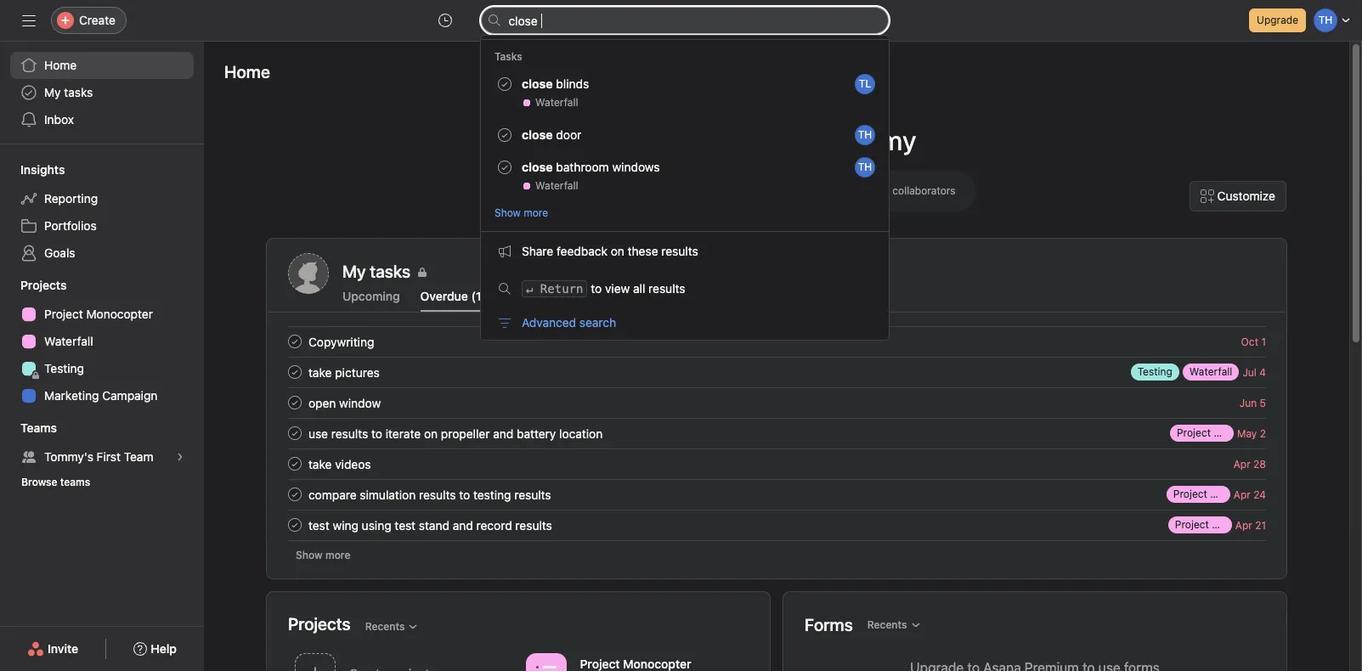 Task type: locate. For each thing, give the bounding box(es) containing it.
customize
[[1218, 189, 1276, 203]]

0 vertical spatial waterfall
[[44, 334, 93, 349]]

insights element
[[0, 155, 204, 270]]

project monocopter
[[44, 307, 153, 321], [1178, 427, 1273, 440], [1174, 488, 1269, 501], [1176, 519, 1271, 531], [580, 657, 692, 671]]

add profile photo image
[[288, 253, 329, 294]]

search
[[580, 315, 617, 330]]

0 horizontal spatial waterfall link
[[10, 328, 194, 355]]

record
[[477, 518, 512, 533]]

monocopter for test wing using test stand and record results
[[1213, 519, 1271, 531]]

completed checkbox left use
[[285, 423, 305, 444]]

0 horizontal spatial home
[[44, 58, 77, 72]]

2 horizontal spatial to
[[591, 281, 602, 296]]

inbox link
[[10, 106, 194, 133]]

completed checkbox for copywriting
[[285, 332, 305, 352]]

0 horizontal spatial test
[[309, 518, 330, 533]]

browse teams button
[[14, 471, 98, 495]]

global element
[[0, 42, 204, 144]]

take down use
[[309, 457, 332, 471]]

tommy's first team link
[[10, 444, 194, 471]]

window
[[339, 396, 381, 410]]

completed checkbox left copywriting on the left of the page
[[285, 332, 305, 352]]

oct
[[1242, 335, 1259, 348]]

0 horizontal spatial waterfall
[[44, 334, 93, 349]]

4 completed image from the top
[[285, 485, 305, 505]]

waterfall link inside projects element
[[10, 328, 194, 355]]

afternoon,
[[708, 124, 826, 156]]

5 completed checkbox from the top
[[285, 485, 305, 505]]

1 horizontal spatial and
[[493, 426, 514, 441]]

use
[[309, 426, 328, 441]]

overdue (13) button
[[421, 289, 494, 312]]

2 vertical spatial apr
[[1236, 519, 1253, 532]]

forms
[[805, 616, 853, 635]]

teams button
[[0, 420, 57, 437]]

waterfall link
[[10, 328, 194, 355], [1183, 364, 1240, 381]]

testing link
[[10, 355, 194, 383], [1131, 364, 1180, 381]]

apr 24 button
[[1234, 488, 1267, 501]]

goals
[[44, 246, 75, 260]]

2 completed checkbox from the top
[[285, 393, 305, 413]]

jul 4
[[1243, 366, 1267, 379]]

projects down goals
[[20, 278, 67, 292]]

to left the testing
[[459, 488, 470, 502]]

1 vertical spatial to
[[372, 426, 383, 441]]

5
[[1261, 397, 1267, 409]]

apr 28 button
[[1234, 458, 1267, 471]]

completed checkbox left take videos
[[285, 454, 305, 474]]

and right stand
[[453, 518, 473, 533]]

results inside "list box"
[[649, 281, 686, 296]]

1 horizontal spatial waterfall link
[[1183, 364, 1240, 381]]

1 vertical spatial apr
[[1234, 488, 1251, 501]]

project left may
[[1178, 427, 1212, 440]]

apr 24
[[1234, 488, 1267, 501]]

3 completed checkbox from the top
[[285, 423, 305, 444]]

project left "apr 21"
[[1176, 519, 1210, 531]]

waterfall link up marketing campaign
[[10, 328, 194, 355]]

take for take videos
[[309, 457, 332, 471]]

battery
[[517, 426, 556, 441]]

apr left 21
[[1236, 519, 1253, 532]]

2 completed image from the top
[[285, 362, 305, 383]]

1 completed image from the top
[[285, 423, 305, 444]]

1 horizontal spatial recents button
[[860, 614, 929, 638]]

completed checkbox left the take pictures
[[285, 362, 305, 383]]

completed checkbox up show
[[285, 515, 305, 536]]

Completed checkbox
[[285, 332, 305, 352], [285, 393, 305, 413], [285, 423, 305, 444], [285, 454, 305, 474], [285, 485, 305, 505]]

open
[[309, 396, 336, 410]]

waterfall link left jul
[[1183, 364, 1240, 381]]

marketing campaign link
[[10, 383, 194, 410]]

1 vertical spatial waterfall link
[[1183, 364, 1240, 381]]

results right all
[[649, 281, 686, 296]]

completed image for use
[[285, 423, 305, 444]]

Search tasks, projects, and more text field
[[481, 7, 889, 34]]

results up videos
[[331, 426, 368, 441]]

show more button
[[288, 544, 358, 568]]

2 completed checkbox from the top
[[285, 515, 305, 536]]

marketing campaign
[[44, 389, 158, 403]]

1 vertical spatial completed image
[[285, 454, 305, 474]]

waterfall
[[44, 334, 93, 349], [1190, 366, 1233, 378]]

completed image for copywriting
[[285, 332, 305, 352]]

team
[[124, 450, 154, 464]]

list box
[[481, 36, 889, 340]]

compare simulation results to testing results
[[309, 488, 551, 502]]

completed image left the take pictures
[[285, 362, 305, 383]]

waterfall left jul
[[1190, 366, 1233, 378]]

3 completed image from the top
[[285, 393, 305, 413]]

3 completed image from the top
[[285, 515, 305, 536]]

1 vertical spatial completed checkbox
[[285, 515, 305, 536]]

completed image left compare
[[285, 485, 305, 505]]

0 vertical spatial completed image
[[285, 423, 305, 444]]

1 completed checkbox from the top
[[285, 332, 305, 352]]

apr left 28
[[1234, 458, 1251, 471]]

1 take from the top
[[309, 365, 332, 380]]

project
[[44, 307, 83, 321], [1178, 427, 1212, 440], [1174, 488, 1208, 501], [1176, 519, 1210, 531], [580, 657, 620, 671]]

portfolios
[[44, 219, 97, 233]]

completed image left use
[[285, 423, 305, 444]]

apr
[[1234, 458, 1251, 471], [1234, 488, 1251, 501], [1236, 519, 1253, 532]]

waterfall up marketing on the bottom left of page
[[44, 334, 93, 349]]

take up open
[[309, 365, 332, 380]]

1 vertical spatial waterfall
[[1190, 366, 1233, 378]]

completed image
[[285, 332, 305, 352], [285, 362, 305, 383], [285, 393, 305, 413], [285, 485, 305, 505]]

2 vertical spatial to
[[459, 488, 470, 502]]

to
[[591, 281, 602, 296], [372, 426, 383, 441], [459, 488, 470, 502]]

project right "list" image
[[580, 657, 620, 671]]

1 vertical spatial take
[[309, 457, 332, 471]]

completed button
[[514, 289, 576, 312]]

results right "record"
[[516, 518, 553, 533]]

to for view
[[591, 281, 602, 296]]

1 vertical spatial and
[[453, 518, 473, 533]]

1 horizontal spatial recents
[[868, 619, 908, 632]]

see details, tommy's first team image
[[175, 452, 185, 463]]

to for iterate
[[372, 426, 383, 441]]

completed image left take videos
[[285, 454, 305, 474]]

0 horizontal spatial recents button
[[358, 615, 426, 639]]

0 horizontal spatial testing
[[44, 361, 84, 376]]

jun 5
[[1240, 397, 1267, 409]]

0 vertical spatial to
[[591, 281, 602, 296]]

24
[[1254, 488, 1267, 501]]

completed image
[[285, 423, 305, 444], [285, 454, 305, 474], [285, 515, 305, 536]]

0 vertical spatial projects
[[20, 278, 67, 292]]

project monocopter inside projects element
[[44, 307, 153, 321]]

and
[[493, 426, 514, 441], [453, 518, 473, 533]]

take videos
[[309, 457, 371, 471]]

compare
[[309, 488, 357, 502]]

testing
[[44, 361, 84, 376], [1138, 366, 1173, 378]]

recents for forms
[[868, 619, 908, 632]]

0 vertical spatial waterfall link
[[10, 328, 194, 355]]

help button
[[123, 634, 188, 665]]

to left iterate
[[372, 426, 383, 441]]

collaborators
[[893, 185, 956, 197]]

completed image up show
[[285, 515, 305, 536]]

apr left 24
[[1234, 488, 1251, 501]]

and left battery
[[493, 426, 514, 441]]

tasks
[[64, 85, 93, 99]]

may
[[1238, 427, 1258, 440]]

recents button for forms
[[860, 614, 929, 638]]

to left view
[[591, 281, 602, 296]]

0
[[879, 181, 890, 201]]

project left apr 24
[[1174, 488, 1208, 501]]

2 take from the top
[[309, 457, 332, 471]]

return
[[541, 282, 584, 296]]

insights button
[[0, 162, 65, 179]]

upgrade button
[[1250, 9, 1307, 32]]

invite button
[[16, 634, 89, 665]]

1 test from the left
[[309, 518, 330, 533]]

1 horizontal spatial projects
[[288, 614, 351, 634]]

completed
[[514, 289, 576, 304]]

invite
[[48, 642, 78, 656]]

project monocopter for test wing using test stand and record results
[[1176, 519, 1271, 531]]

using
[[362, 518, 392, 533]]

0 vertical spatial take
[[309, 365, 332, 380]]

completed image left copywriting on the left of the page
[[285, 332, 305, 352]]

0 horizontal spatial recents
[[365, 620, 405, 633]]

monocopter
[[86, 307, 153, 321], [1215, 427, 1273, 440], [1211, 488, 1269, 501], [1213, 519, 1271, 531], [623, 657, 692, 671]]

2 completed image from the top
[[285, 454, 305, 474]]

results
[[649, 281, 686, 296], [331, 426, 368, 441], [419, 488, 456, 502], [515, 488, 551, 502], [516, 518, 553, 533]]

2 vertical spatial completed image
[[285, 515, 305, 536]]

1 horizontal spatial test
[[395, 518, 416, 533]]

completed checkbox left compare
[[285, 485, 305, 505]]

↵ return to view all results
[[526, 281, 686, 296]]

upcoming
[[343, 289, 400, 304]]

1 completed checkbox from the top
[[285, 362, 305, 383]]

completed image left open
[[285, 393, 305, 413]]

list image
[[536, 664, 556, 672]]

show
[[296, 549, 323, 562]]

completed image for take
[[285, 454, 305, 474]]

home inside global element
[[44, 58, 77, 72]]

recents button for projects
[[358, 615, 426, 639]]

may 2
[[1238, 427, 1267, 440]]

test right using
[[395, 518, 416, 533]]

completed checkbox left open
[[285, 393, 305, 413]]

project monocopter link for compare simulation results to testing results
[[1167, 486, 1269, 503]]

Completed checkbox
[[285, 362, 305, 383], [285, 515, 305, 536]]

test left 'wing' at the left of the page
[[309, 518, 330, 533]]

projects down show more button
[[288, 614, 351, 634]]

1 horizontal spatial testing link
[[1131, 364, 1180, 381]]

0 horizontal spatial to
[[372, 426, 383, 441]]

completed checkbox for test
[[285, 515, 305, 536]]

project monocopter for use results to iterate on propeller and battery location
[[1178, 427, 1273, 440]]

1 completed image from the top
[[285, 332, 305, 352]]

apr 21
[[1236, 519, 1267, 532]]

browse teams
[[21, 476, 90, 489]]

take for take pictures
[[309, 365, 332, 380]]

project monocopter link for use results to iterate on propeller and battery location
[[1171, 425, 1273, 442]]

0 horizontal spatial projects
[[20, 278, 67, 292]]

upgrade
[[1258, 14, 1299, 26]]

28
[[1254, 458, 1267, 471]]

0 vertical spatial completed checkbox
[[285, 362, 305, 383]]

4 completed checkbox from the top
[[285, 454, 305, 474]]

to inside "list box"
[[591, 281, 602, 296]]



Task type: describe. For each thing, give the bounding box(es) containing it.
wing
[[333, 518, 359, 533]]

completed checkbox for take videos
[[285, 454, 305, 474]]

view
[[605, 281, 630, 296]]

(13)
[[472, 289, 494, 304]]

jun
[[1240, 397, 1258, 409]]

projects button
[[0, 277, 67, 294]]

results right the testing
[[515, 488, 551, 502]]

monocopter for use results to iterate on propeller and battery location
[[1215, 427, 1273, 440]]

all
[[633, 281, 646, 296]]

stand
[[419, 518, 450, 533]]

completed image for test
[[285, 515, 305, 536]]

my tasks
[[44, 85, 93, 99]]

jul 4 button
[[1243, 366, 1267, 379]]

monocopter for compare simulation results to testing results
[[1211, 488, 1269, 501]]

my tasks link
[[343, 260, 1266, 284]]

my tasks
[[343, 262, 411, 281]]

completed checkbox for open window
[[285, 393, 305, 413]]

good afternoon, tommy
[[637, 124, 917, 156]]

4
[[1260, 366, 1267, 379]]

customize button
[[1190, 181, 1287, 212]]

completed checkbox for compare simulation results to testing results
[[285, 485, 305, 505]]

completed checkbox for take
[[285, 362, 305, 383]]

reporting link
[[10, 185, 194, 213]]

project monocopter link inside projects element
[[10, 301, 194, 328]]

apr 28
[[1234, 458, 1267, 471]]

hide sidebar image
[[22, 14, 36, 27]]

location
[[560, 426, 603, 441]]

results up stand
[[419, 488, 456, 502]]

completed checkbox for use results to iterate on propeller and battery location
[[285, 423, 305, 444]]

create button
[[51, 7, 127, 34]]

teams element
[[0, 413, 204, 498]]

teams
[[20, 421, 57, 435]]

videos
[[335, 457, 371, 471]]

open window
[[309, 396, 381, 410]]

↵
[[526, 282, 533, 296]]

propeller
[[441, 426, 490, 441]]

completed image for open window
[[285, 393, 305, 413]]

browse
[[21, 476, 57, 489]]

tommy's first team
[[44, 450, 154, 464]]

pictures
[[335, 365, 380, 380]]

good
[[637, 124, 702, 156]]

jun 5 button
[[1240, 397, 1267, 409]]

iterate
[[386, 426, 421, 441]]

history image
[[438, 14, 452, 27]]

advanced search
[[522, 315, 617, 330]]

advanced
[[522, 315, 577, 330]]

more
[[326, 549, 351, 562]]

upcoming button
[[343, 289, 400, 312]]

on
[[424, 426, 438, 441]]

project down projects dropdown button
[[44, 307, 83, 321]]

project monocopter link for test wing using test stand and record results
[[1169, 517, 1271, 534]]

completed image for compare simulation results to testing results
[[285, 485, 305, 505]]

help
[[151, 642, 177, 656]]

test wing using test stand and record results
[[309, 518, 553, 533]]

may 2 button
[[1238, 427, 1267, 440]]

inbox
[[44, 112, 74, 127]]

project monocopter for compare simulation results to testing results
[[1174, 488, 1269, 501]]

apr for compare simulation results to testing results
[[1234, 488, 1251, 501]]

create
[[79, 13, 116, 27]]

testing inside projects element
[[44, 361, 84, 376]]

1 horizontal spatial waterfall
[[1190, 366, 1233, 378]]

tommy's
[[44, 450, 93, 464]]

apr for test wing using test stand and record results
[[1236, 519, 1253, 532]]

project for compare simulation results to testing results
[[1174, 488, 1208, 501]]

0 horizontal spatial and
[[453, 518, 473, 533]]

tommy
[[831, 124, 917, 156]]

recents for projects
[[365, 620, 405, 633]]

project for test wing using test stand and record results
[[1176, 519, 1210, 531]]

0 horizontal spatial testing link
[[10, 355, 194, 383]]

0 vertical spatial and
[[493, 426, 514, 441]]

2 test from the left
[[395, 518, 416, 533]]

take pictures
[[309, 365, 380, 380]]

reporting
[[44, 191, 98, 206]]

home link
[[10, 52, 194, 79]]

1 horizontal spatial to
[[459, 488, 470, 502]]

portfolios link
[[10, 213, 194, 240]]

goals link
[[10, 240, 194, 267]]

1
[[1262, 335, 1267, 348]]

testing
[[474, 488, 511, 502]]

list box containing to view all results
[[481, 36, 889, 340]]

monocopter inside projects element
[[86, 307, 153, 321]]

overdue
[[421, 289, 468, 304]]

insights
[[20, 162, 65, 177]]

first
[[97, 450, 121, 464]]

completed image for take pictures
[[285, 362, 305, 383]]

0 vertical spatial apr
[[1234, 458, 1251, 471]]

apr 21 button
[[1236, 519, 1267, 532]]

simulation
[[360, 488, 416, 502]]

my
[[44, 85, 61, 99]]

use results to iterate on propeller and battery location
[[309, 426, 603, 441]]

campaign
[[102, 389, 158, 403]]

show more
[[296, 549, 351, 562]]

oct 1 button
[[1242, 335, 1267, 348]]

oct 1
[[1242, 335, 1267, 348]]

my tasks link
[[10, 79, 194, 106]]

1 horizontal spatial home
[[224, 62, 270, 82]]

1 vertical spatial projects
[[288, 614, 351, 634]]

1 horizontal spatial testing
[[1138, 366, 1173, 378]]

project for use results to iterate on propeller and battery location
[[1178, 427, 1212, 440]]

projects element
[[0, 270, 204, 413]]

waterfall inside projects element
[[44, 334, 93, 349]]

copywriting
[[309, 335, 374, 349]]

teams
[[60, 476, 90, 489]]

projects inside dropdown button
[[20, 278, 67, 292]]

2
[[1261, 427, 1267, 440]]

overdue (13)
[[421, 289, 494, 304]]



Task type: vqa. For each thing, say whether or not it's contained in the screenshot.
21
yes



